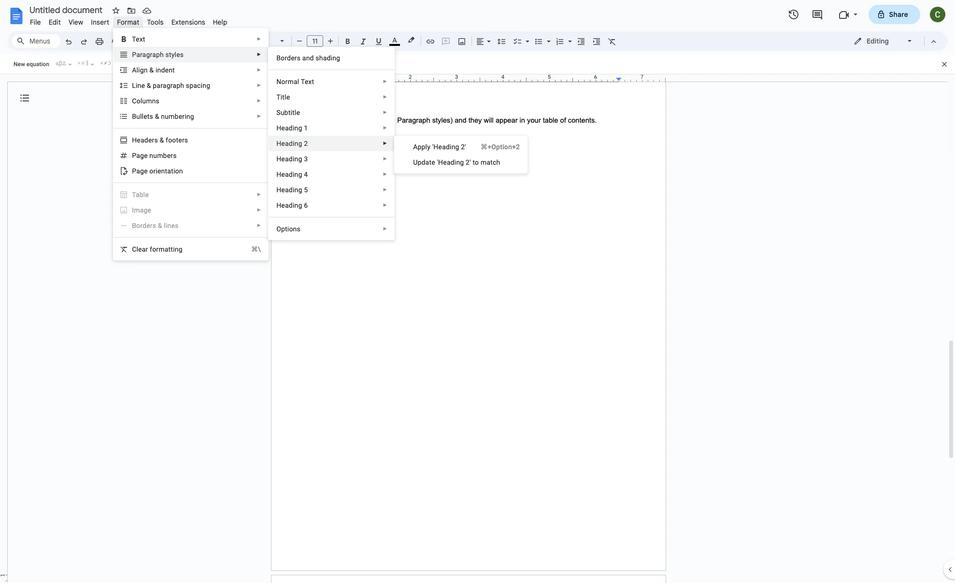 Task type: describe. For each thing, give the bounding box(es) containing it.
help
[[213, 18, 227, 27]]

5
[[304, 186, 308, 194]]

a for lign
[[132, 66, 137, 74]]

editing
[[867, 37, 889, 45]]

heading for heading 3
[[277, 155, 302, 163]]

file menu item
[[26, 16, 45, 28]]

colum
[[132, 97, 152, 105]]

extensions menu item
[[168, 16, 209, 28]]

► inside table menu item
[[257, 192, 262, 197]]

Menus field
[[12, 34, 60, 48]]

edit menu item
[[45, 16, 65, 28]]

s
[[277, 109, 281, 116]]

eaders
[[137, 136, 158, 144]]

lines
[[164, 222, 179, 230]]

highlight color image
[[406, 34, 417, 46]]

checklist menu image
[[523, 35, 530, 38]]

3
[[304, 155, 308, 163]]

Font size text field
[[307, 35, 323, 47]]

colum n s
[[132, 97, 159, 105]]

heading 5 5 element
[[277, 186, 311, 194]]

► inside borders & lines menu item
[[257, 223, 262, 228]]

left margin image
[[272, 74, 320, 82]]

1 horizontal spatial text
[[301, 78, 314, 86]]

extensions
[[171, 18, 205, 27]]

bulle t s & numbering
[[132, 113, 194, 120]]

pply
[[418, 143, 431, 151]]

a for pply
[[413, 143, 418, 151]]

page orientation
[[132, 167, 183, 175]]

lear
[[137, 245, 148, 253]]

heading 2
[[277, 140, 308, 147]]

2' for a pply 'heading 2'
[[461, 143, 466, 151]]

table menu item
[[114, 187, 268, 202]]

mbers
[[157, 152, 177, 159]]

editing button
[[847, 34, 920, 48]]

s for t
[[150, 113, 153, 120]]

2
[[304, 140, 308, 147]]

heading 4 4 element
[[277, 171, 311, 178]]

bulle
[[132, 113, 147, 120]]

page numbers u element
[[132, 152, 180, 159]]

menu bar banner
[[0, 0, 955, 583]]

file
[[30, 18, 41, 27]]

orientation
[[149, 167, 183, 175]]

& for ine
[[147, 82, 151, 89]]

tools menu item
[[143, 16, 168, 28]]

menu containing a
[[394, 136, 528, 173]]

h eaders & footers
[[132, 136, 188, 144]]

a pply 'heading 2'
[[413, 143, 466, 151]]

'heading for pply
[[432, 143, 459, 151]]

u pdate 'heading 2' to match
[[413, 159, 500, 166]]

orders
[[281, 54, 301, 62]]

page n u mbers
[[132, 152, 177, 159]]

t
[[147, 113, 150, 120]]

'heading for pdate
[[437, 159, 464, 166]]

application containing share
[[0, 0, 955, 583]]

n ormal text
[[277, 78, 314, 86]]

aragraph
[[136, 51, 164, 58]]

a lign & indent
[[132, 66, 175, 74]]

and
[[302, 54, 314, 62]]

l ine & paragraph spacing
[[132, 82, 210, 89]]

arial
[[248, 37, 262, 45]]

b
[[277, 54, 281, 62]]

heading 1 1 element
[[277, 124, 311, 132]]

text s element
[[132, 35, 148, 43]]

view
[[69, 18, 83, 27]]

l
[[132, 82, 136, 89]]

to
[[473, 159, 479, 166]]

i m age
[[132, 206, 151, 214]]

⌘backslash element
[[240, 245, 261, 254]]

apply 'heading 2' a element
[[413, 143, 469, 151]]

borders and shading b element
[[277, 54, 343, 62]]

new
[[14, 61, 25, 68]]

styles
[[166, 51, 184, 58]]

n for u
[[149, 152, 153, 159]]

equations toolbar
[[0, 55, 955, 74]]

i
[[132, 206, 134, 214]]

& right t
[[155, 113, 159, 120]]

headers & footers h element
[[132, 136, 191, 144]]

menu item containing i
[[114, 202, 268, 218]]

update 'heading 2' to match u element
[[413, 159, 503, 166]]

numbered list menu image
[[566, 35, 572, 38]]

⌘+option+2
[[481, 143, 520, 151]]

page for page orientation
[[132, 167, 148, 175]]

p aragraph styles
[[132, 51, 184, 58]]

spacing
[[186, 82, 210, 89]]

paragraph
[[153, 82, 184, 89]]

heading for heading 4
[[277, 171, 302, 178]]

ubtitle
[[281, 109, 300, 116]]

c lear formatting
[[132, 245, 183, 253]]

borders & lines menu item
[[114, 218, 268, 233]]

heading 1
[[277, 124, 308, 132]]



Task type: vqa. For each thing, say whether or not it's contained in the screenshot.


Task type: locate. For each thing, give the bounding box(es) containing it.
&
[[149, 66, 154, 74], [147, 82, 151, 89], [155, 113, 159, 120], [160, 136, 164, 144], [158, 222, 162, 230]]

share
[[889, 10, 909, 19]]

& left lines
[[158, 222, 162, 230]]

heading 3
[[277, 155, 308, 163]]

heading
[[277, 124, 302, 132], [277, 140, 302, 147], [277, 155, 302, 163], [277, 171, 302, 178], [277, 186, 302, 194], [277, 202, 302, 209]]

u
[[153, 152, 157, 159]]

itle
[[281, 93, 290, 101]]

ptions
[[281, 225, 301, 233]]

6 heading from the top
[[277, 202, 302, 209]]

bullets & numbering t element
[[132, 113, 197, 120]]

insert menu item
[[87, 16, 113, 28]]

2 page from the top
[[132, 167, 148, 175]]

text right ormal
[[301, 78, 314, 86]]

Rename text field
[[26, 4, 108, 15]]

Star checkbox
[[109, 4, 123, 17]]

n up bulle t s & numbering
[[152, 97, 156, 105]]

⌘+option+2 element
[[469, 142, 520, 152]]

1 vertical spatial 2'
[[466, 159, 471, 166]]

edit
[[49, 18, 61, 27]]

c
[[132, 245, 137, 253]]

4 heading from the top
[[277, 171, 302, 178]]

insert image image
[[456, 34, 468, 48]]

1 vertical spatial n
[[149, 152, 153, 159]]

heading for heading 6
[[277, 202, 302, 209]]

top margin image
[[0, 576, 7, 583]]

n
[[152, 97, 156, 105], [149, 152, 153, 159]]

heading for heading 5
[[277, 186, 302, 194]]

heading 2 2 element
[[277, 140, 311, 147]]

clear formatting c element
[[132, 245, 185, 253]]

s ubtitle
[[277, 109, 300, 116]]

shading
[[316, 54, 340, 62]]

borders & lines q element
[[132, 222, 181, 230]]

paragraph styles p element
[[132, 51, 187, 58]]

formatting
[[150, 245, 183, 253]]

page orientation 3 element
[[132, 167, 186, 175]]

menu bar
[[26, 13, 231, 29]]

1 vertical spatial s
[[150, 113, 153, 120]]

heading down "heading 1"
[[277, 140, 302, 147]]

1 page from the top
[[132, 152, 148, 159]]

title t element
[[277, 93, 293, 101]]

menu containing text
[[94, 0, 269, 385]]

► inside menu item
[[257, 207, 262, 213]]

p
[[132, 51, 136, 58]]

heading for heading 1
[[277, 124, 302, 132]]

1 horizontal spatial s
[[156, 97, 159, 105]]

application
[[0, 0, 955, 583]]

o ptions
[[277, 225, 301, 233]]

right margin image
[[617, 74, 665, 82]]

character image
[[54, 58, 67, 67]]

view menu item
[[65, 16, 87, 28]]

mode and view toolbar
[[847, 31, 942, 51]]

►
[[257, 36, 262, 42], [257, 52, 262, 57], [257, 67, 262, 72], [383, 79, 388, 84], [257, 83, 262, 88], [383, 94, 388, 100], [257, 98, 262, 103], [383, 110, 388, 115], [257, 114, 262, 119], [383, 125, 388, 130], [383, 141, 388, 146], [383, 156, 388, 161], [383, 172, 388, 177], [383, 187, 388, 192], [257, 192, 262, 197], [383, 202, 388, 208], [257, 207, 262, 213], [257, 223, 262, 228], [383, 226, 388, 231]]

2' up update 'heading 2' to match u 'element'
[[461, 143, 466, 151]]

share button
[[869, 5, 921, 24]]

page left u on the top of page
[[132, 152, 148, 159]]

page down page n u mbers
[[132, 167, 148, 175]]

1 vertical spatial text
[[301, 78, 314, 86]]

main toolbar
[[60, 0, 620, 456]]

0 horizontal spatial s
[[150, 113, 153, 120]]

1
[[304, 124, 308, 132]]

subtitle s element
[[277, 109, 303, 116]]

insert
[[91, 18, 109, 27]]

n
[[277, 78, 281, 86]]

1 vertical spatial page
[[132, 167, 148, 175]]

t
[[277, 93, 281, 101]]

heading 3 3 element
[[277, 155, 311, 163]]

menu
[[94, 0, 269, 385], [268, 47, 395, 240], [394, 136, 528, 173]]

text up 'p'
[[132, 35, 145, 43]]

'heading
[[432, 143, 459, 151], [437, 159, 464, 166]]

s for n
[[156, 97, 159, 105]]

m
[[134, 206, 140, 214]]

5 heading from the top
[[277, 186, 302, 194]]

ine
[[136, 82, 145, 89]]

& right 'ine'
[[147, 82, 151, 89]]

borders
[[132, 222, 156, 230]]

& inside borders & lines menu item
[[158, 222, 162, 230]]

a down 'p'
[[132, 66, 137, 74]]

text
[[132, 35, 145, 43], [301, 78, 314, 86]]

s right colum
[[156, 97, 159, 105]]

t itle
[[277, 93, 290, 101]]

0 vertical spatial text
[[132, 35, 145, 43]]

menu bar inside menu bar banner
[[26, 13, 231, 29]]

table 2 element
[[132, 191, 152, 199]]

1 vertical spatial 'heading
[[437, 159, 464, 166]]

b orders and shading
[[277, 54, 340, 62]]

help menu item
[[209, 16, 231, 28]]

3 heading from the top
[[277, 155, 302, 163]]

misc image
[[76, 58, 89, 67]]

line & paragraph spacing image
[[496, 34, 507, 48]]

heading down subtitle s element
[[277, 124, 302, 132]]

6
[[304, 202, 308, 209]]

a
[[132, 66, 137, 74], [413, 143, 418, 151]]

1 vertical spatial a
[[413, 143, 418, 151]]

align & indent a element
[[132, 66, 178, 74]]

u
[[413, 159, 418, 166]]

match
[[481, 159, 500, 166]]

2' for u pdate 'heading 2' to match
[[466, 159, 471, 166]]

s
[[156, 97, 159, 105], [150, 113, 153, 120]]

⌘\
[[251, 245, 261, 253]]

n left mbers
[[149, 152, 153, 159]]

numbering
[[161, 113, 194, 120]]

heading for heading 2
[[277, 140, 302, 147]]

1 heading from the top
[[277, 124, 302, 132]]

heading up heading 4
[[277, 155, 302, 163]]

heading 6
[[277, 202, 308, 209]]

lign
[[137, 66, 148, 74]]

pdate
[[418, 159, 435, 166]]

text color image
[[390, 34, 400, 46]]

s right bulle
[[150, 113, 153, 120]]

new equation button
[[11, 57, 52, 72]]

new equation
[[14, 61, 49, 68]]

0 horizontal spatial a
[[132, 66, 137, 74]]

4
[[304, 171, 308, 178]]

0 vertical spatial 2'
[[461, 143, 466, 151]]

normal text n element
[[277, 78, 317, 86]]

heading 4
[[277, 171, 308, 178]]

2'
[[461, 143, 466, 151], [466, 159, 471, 166]]

borders & lines
[[132, 222, 179, 230]]

footers
[[166, 136, 188, 144]]

& right eaders
[[160, 136, 164, 144]]

0 vertical spatial n
[[152, 97, 156, 105]]

& for eaders
[[160, 136, 164, 144]]

format menu item
[[113, 16, 143, 28]]

options o element
[[277, 225, 303, 233]]

0 vertical spatial a
[[132, 66, 137, 74]]

heading 6 6 element
[[277, 202, 311, 209]]

relation image
[[98, 58, 112, 67]]

page
[[132, 152, 148, 159], [132, 167, 148, 175]]

menu containing b
[[268, 47, 395, 240]]

heading down the 'heading 3' on the top of page
[[277, 171, 302, 178]]

page for page n u mbers
[[132, 152, 148, 159]]

indent
[[156, 66, 175, 74]]

Font size field
[[307, 35, 327, 47]]

columns n element
[[132, 97, 162, 105]]

ormal
[[281, 78, 299, 86]]

0 vertical spatial s
[[156, 97, 159, 105]]

'heading up u pdate 'heading 2' to match
[[432, 143, 459, 151]]

equation
[[27, 61, 49, 68]]

a up u
[[413, 143, 418, 151]]

age
[[140, 206, 151, 214]]

'heading down apply 'heading 2' a element
[[437, 159, 464, 166]]

heading down 'heading 5'
[[277, 202, 302, 209]]

table
[[132, 191, 149, 199]]

format
[[117, 18, 139, 27]]

image m element
[[132, 206, 154, 214]]

n for s
[[152, 97, 156, 105]]

& for lign
[[149, 66, 154, 74]]

heading 5
[[277, 186, 308, 194]]

0 vertical spatial 'heading
[[432, 143, 459, 151]]

1 horizontal spatial a
[[413, 143, 418, 151]]

menu bar containing file
[[26, 13, 231, 29]]

& right lign
[[149, 66, 154, 74]]

menu item
[[114, 202, 268, 218]]

0 vertical spatial page
[[132, 152, 148, 159]]

2 heading from the top
[[277, 140, 302, 147]]

tools
[[147, 18, 164, 27]]

0 horizontal spatial text
[[132, 35, 145, 43]]

heading up heading 6 in the left of the page
[[277, 186, 302, 194]]

line & paragraph spacing l element
[[132, 82, 213, 89]]

o
[[277, 225, 281, 233]]

2' left to at the top of the page
[[466, 159, 471, 166]]

h
[[132, 136, 137, 144]]

arial option
[[248, 34, 274, 48]]



